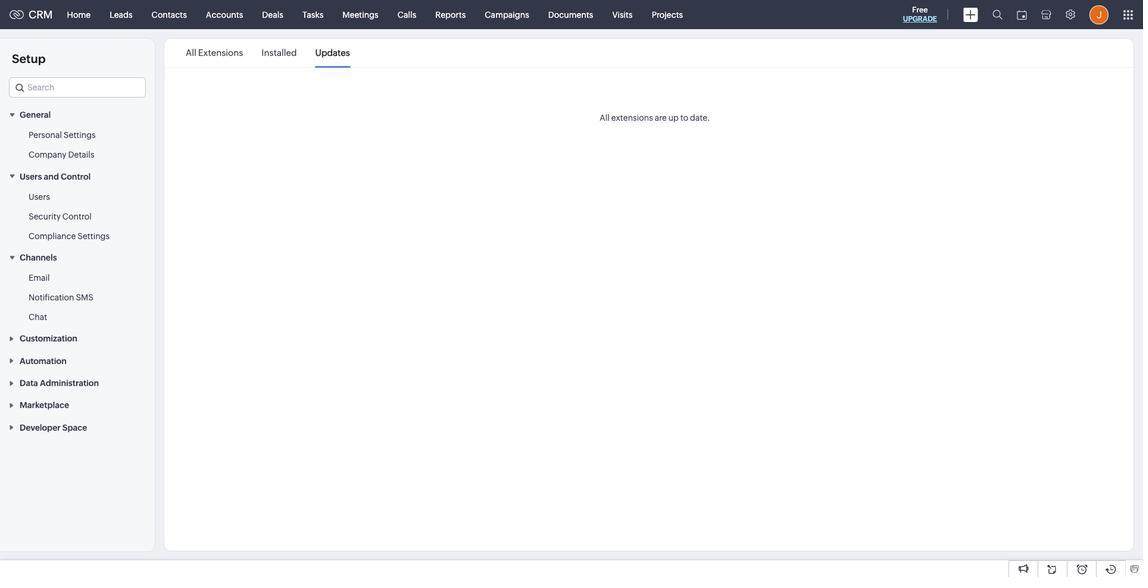 Task type: vqa. For each thing, say whether or not it's contained in the screenshot.
Create Menu icon
yes



Task type: describe. For each thing, give the bounding box(es) containing it.
calls
[[398, 10, 417, 19]]

search image
[[993, 10, 1003, 20]]

channels region
[[0, 269, 155, 328]]

general region
[[0, 126, 155, 165]]

security
[[29, 212, 61, 221]]

upgrade
[[903, 15, 938, 23]]

meetings link
[[333, 0, 388, 29]]

installed link
[[262, 39, 297, 67]]

developer
[[20, 423, 61, 433]]

date.
[[690, 113, 710, 123]]

home link
[[58, 0, 100, 29]]

settings for compliance settings
[[78, 232, 110, 241]]

sms
[[76, 293, 94, 303]]

campaigns link
[[475, 0, 539, 29]]

users and control region
[[0, 187, 155, 246]]

space
[[62, 423, 87, 433]]

crm
[[29, 8, 53, 21]]

data administration button
[[0, 372, 155, 394]]

contacts
[[152, 10, 187, 19]]

all for all extensions are up to date.
[[600, 113, 610, 123]]

extensions
[[198, 48, 243, 58]]

search element
[[986, 0, 1010, 29]]

Search text field
[[10, 78, 145, 97]]

installed
[[262, 48, 297, 58]]

updates link
[[315, 39, 350, 67]]

create menu image
[[964, 7, 979, 22]]

free
[[913, 5, 928, 14]]

customization
[[20, 334, 77, 344]]

details
[[68, 150, 94, 160]]

automation button
[[0, 350, 155, 372]]

customization button
[[0, 328, 155, 350]]

chat link
[[29, 312, 47, 323]]

setup
[[12, 52, 46, 66]]

control inside security control link
[[62, 212, 92, 221]]

reports link
[[426, 0, 475, 29]]

users for users and control
[[20, 172, 42, 181]]

accounts
[[206, 10, 243, 19]]

users and control
[[20, 172, 91, 181]]

and
[[44, 172, 59, 181]]

security control
[[29, 212, 92, 221]]

general
[[20, 110, 51, 120]]

security control link
[[29, 211, 92, 223]]

all extensions
[[186, 48, 243, 58]]

accounts link
[[196, 0, 253, 29]]

leads link
[[100, 0, 142, 29]]

deals link
[[253, 0, 293, 29]]

deals
[[262, 10, 283, 19]]

tasks link
[[293, 0, 333, 29]]

projects
[[652, 10, 683, 19]]

general button
[[0, 104, 155, 126]]

users link
[[29, 191, 50, 203]]

marketplace button
[[0, 394, 155, 417]]

tasks
[[303, 10, 324, 19]]

administration
[[40, 379, 99, 388]]

all extensions link
[[186, 39, 243, 67]]

are
[[655, 113, 667, 123]]

documents
[[548, 10, 594, 19]]

crm link
[[10, 8, 53, 21]]

data administration
[[20, 379, 99, 388]]

email
[[29, 273, 50, 283]]



Task type: locate. For each thing, give the bounding box(es) containing it.
developer space
[[20, 423, 87, 433]]

control
[[61, 172, 91, 181], [62, 212, 92, 221]]

marketplace
[[20, 401, 69, 411]]

0 vertical spatial all
[[186, 48, 196, 58]]

documents link
[[539, 0, 603, 29]]

profile image
[[1090, 5, 1109, 24]]

home
[[67, 10, 91, 19]]

settings inside users and control region
[[78, 232, 110, 241]]

settings up details
[[64, 131, 96, 140]]

users left and on the left
[[20, 172, 42, 181]]

compliance settings link
[[29, 230, 110, 242]]

settings
[[64, 131, 96, 140], [78, 232, 110, 241]]

users inside users and control region
[[29, 192, 50, 202]]

company details
[[29, 150, 94, 160]]

create menu element
[[957, 0, 986, 29]]

0 vertical spatial settings
[[64, 131, 96, 140]]

channels
[[20, 253, 57, 263]]

visits link
[[603, 0, 642, 29]]

1 vertical spatial users
[[29, 192, 50, 202]]

users up security
[[29, 192, 50, 202]]

chat
[[29, 313, 47, 322]]

projects link
[[642, 0, 693, 29]]

1 vertical spatial settings
[[78, 232, 110, 241]]

control up compliance settings link
[[62, 212, 92, 221]]

updates
[[315, 48, 350, 58]]

users inside users and control dropdown button
[[20, 172, 42, 181]]

0 vertical spatial control
[[61, 172, 91, 181]]

automation
[[20, 357, 67, 366]]

1 vertical spatial all
[[600, 113, 610, 123]]

company
[[29, 150, 67, 160]]

meetings
[[343, 10, 379, 19]]

notification
[[29, 293, 74, 303]]

notification sms
[[29, 293, 94, 303]]

calendar image
[[1017, 10, 1027, 19]]

visits
[[613, 10, 633, 19]]

settings up channels dropdown button
[[78, 232, 110, 241]]

all extensions are up to date.
[[600, 113, 710, 123]]

personal settings link
[[29, 129, 96, 141]]

users for users
[[29, 192, 50, 202]]

up
[[669, 113, 679, 123]]

settings inside general region
[[64, 131, 96, 140]]

personal
[[29, 131, 62, 140]]

channels button
[[0, 246, 155, 269]]

0 vertical spatial users
[[20, 172, 42, 181]]

settings for personal settings
[[64, 131, 96, 140]]

compliance settings
[[29, 232, 110, 241]]

1 horizontal spatial all
[[600, 113, 610, 123]]

users and control button
[[0, 165, 155, 187]]

to
[[681, 113, 689, 123]]

all
[[186, 48, 196, 58], [600, 113, 610, 123]]

profile element
[[1083, 0, 1116, 29]]

leads
[[110, 10, 133, 19]]

notification sms link
[[29, 292, 94, 304]]

campaigns
[[485, 10, 529, 19]]

personal settings
[[29, 131, 96, 140]]

users
[[20, 172, 42, 181], [29, 192, 50, 202]]

control down details
[[61, 172, 91, 181]]

data
[[20, 379, 38, 388]]

all for all extensions
[[186, 48, 196, 58]]

email link
[[29, 272, 50, 284]]

extensions
[[612, 113, 653, 123]]

None field
[[9, 77, 146, 98]]

0 horizontal spatial all
[[186, 48, 196, 58]]

free upgrade
[[903, 5, 938, 23]]

1 vertical spatial control
[[62, 212, 92, 221]]

company details link
[[29, 149, 94, 161]]

developer space button
[[0, 417, 155, 439]]

contacts link
[[142, 0, 196, 29]]

control inside users and control dropdown button
[[61, 172, 91, 181]]

reports
[[436, 10, 466, 19]]

compliance
[[29, 232, 76, 241]]

calls link
[[388, 0, 426, 29]]



